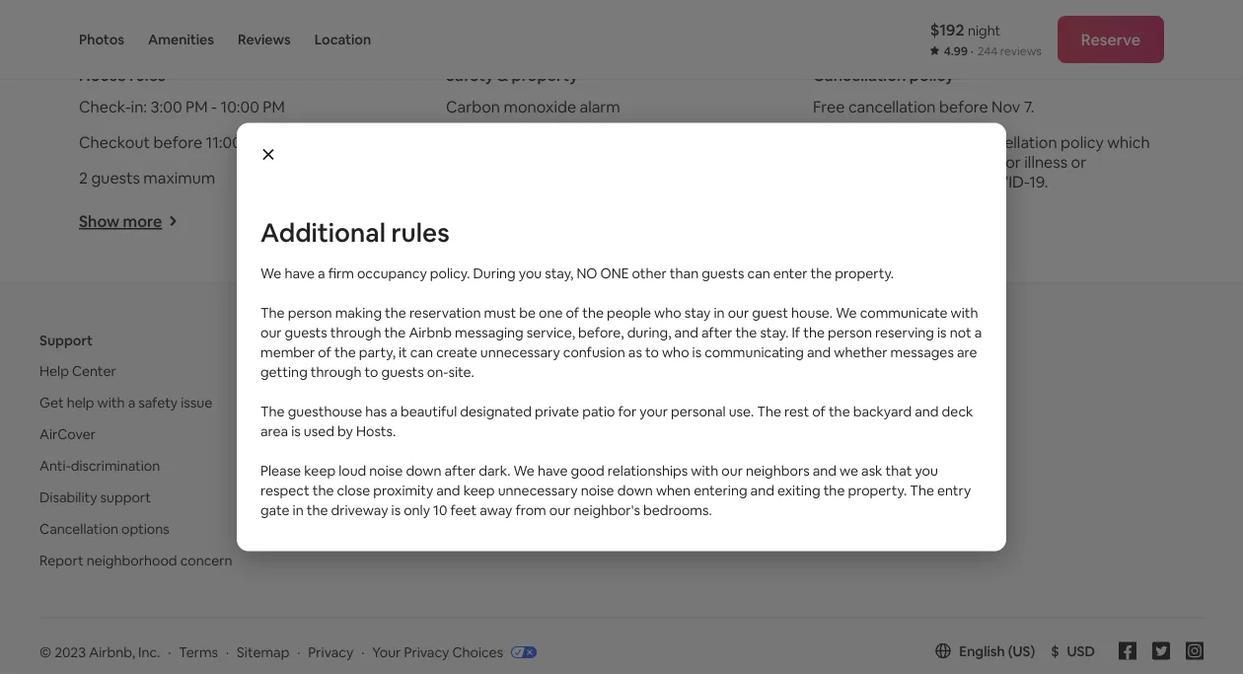 Task type: locate. For each thing, give the bounding box(es) containing it.
1 horizontal spatial by
[[953, 171, 971, 191]]

by inside review the host's full cancellation policy which applies even if you cancel for illness or disruptions caused by covid-19.
[[953, 171, 971, 191]]

have left good
[[538, 461, 568, 479]]

support
[[39, 331, 93, 349]]

friendly
[[479, 520, 527, 538]]

1 hosting from the top
[[430, 331, 481, 349]]

1 horizontal spatial policy
[[1061, 132, 1104, 152]]

hosting up the airbnb-
[[430, 488, 480, 506]]

cancellation up 'free'
[[813, 64, 906, 85]]

is down 'stay'
[[692, 343, 702, 361]]

1 vertical spatial person
[[828, 323, 872, 341]]

cancellation
[[849, 96, 936, 116], [970, 132, 1058, 152]]

after left dark.
[[445, 461, 476, 479]]

· right inc.
[[168, 643, 171, 661]]

1 vertical spatial down
[[618, 481, 653, 499]]

airbnb your home
[[430, 362, 544, 380]]

of right member at the left bottom
[[318, 343, 332, 361]]

0 horizontal spatial person
[[288, 303, 332, 321]]

more down '2 guests maximum'
[[123, 211, 162, 231]]

0 vertical spatial down
[[406, 461, 442, 479]]

of right "one"
[[566, 303, 580, 321]]

our
[[728, 303, 749, 321], [261, 323, 282, 341], [722, 461, 743, 479], [550, 501, 571, 519]]

1 horizontal spatial show more
[[446, 211, 529, 231]]

show more button down '2 guests maximum'
[[79, 211, 178, 231]]

0 horizontal spatial before
[[153, 132, 202, 152]]

rules inside dialog
[[391, 216, 450, 249]]

hosting for hosting
[[430, 331, 481, 349]]

0 vertical spatial aircover
[[430, 394, 487, 411]]

the inside review the host's full cancellation policy which applies even if you cancel for illness or disruptions caused by covid-19.
[[868, 132, 893, 152]]

party,
[[359, 343, 396, 361]]

cancellation down nov
[[970, 132, 1058, 152]]

1 horizontal spatial can
[[748, 264, 771, 282]]

proximity
[[373, 481, 434, 499]]

1 vertical spatial can
[[410, 343, 433, 361]]

airbnb-friendly apartments link
[[430, 520, 604, 538]]

person up whether
[[828, 323, 872, 341]]

navigate to twitter image
[[1153, 642, 1171, 660]]

2 hosting from the top
[[430, 425, 480, 443]]

create
[[436, 343, 477, 361]]

0 vertical spatial to
[[152, 14, 174, 42]]

english (us) button
[[936, 642, 1036, 660]]

0 horizontal spatial pm
[[186, 96, 208, 116]]

hosting resources
[[430, 425, 545, 443]]

show down 2
[[79, 211, 120, 231]]

hosting for hosting resources
[[430, 425, 480, 443]]

0 horizontal spatial more
[[123, 211, 162, 231]]

be
[[519, 303, 536, 321]]

0 horizontal spatial noise
[[369, 461, 403, 479]]

0 horizontal spatial show more button
[[79, 211, 178, 231]]

you
[[920, 151, 946, 172], [519, 264, 542, 282], [915, 461, 939, 479]]

2 vertical spatial to
[[365, 363, 379, 380]]

11:00
[[206, 132, 242, 152]]

host's
[[896, 132, 941, 152]]

1 vertical spatial through
[[311, 363, 362, 380]]

stay
[[685, 303, 711, 321]]

©
[[39, 643, 51, 661]]

more
[[123, 211, 162, 231], [490, 211, 529, 231]]

when
[[656, 481, 691, 499]]

1 vertical spatial hosting
[[430, 425, 480, 443]]

aircover link
[[39, 425, 96, 443]]

photos button
[[79, 0, 124, 79]]

before up maximum on the top left
[[153, 132, 202, 152]]

for left the hosts
[[490, 394, 508, 411]]

0 vertical spatial cancellation
[[813, 64, 906, 85]]

neighbors
[[746, 461, 810, 479]]

keep
[[304, 461, 336, 479], [464, 481, 495, 499]]

0 vertical spatial in
[[714, 303, 725, 321]]

airbnb down 'create'
[[430, 362, 473, 380]]

or
[[1071, 151, 1087, 172]]

the down the "we"
[[824, 481, 845, 499]]

during,
[[627, 323, 672, 341]]

house
[[79, 64, 126, 85]]

aircover for hosts
[[430, 394, 548, 411]]

your left personal
[[640, 402, 668, 420]]

cancellation
[[813, 64, 906, 85], [39, 520, 118, 538]]

7.
[[1024, 96, 1035, 116]]

1 vertical spatial policy
[[1061, 132, 1104, 152]]

2 horizontal spatial with
[[951, 303, 979, 321]]

1 vertical spatial your
[[640, 402, 668, 420]]

gift cards
[[821, 488, 884, 506]]

for inside we have a firm occupancy policy. during you stay, no one other than guests can enter the property. the person making the reservation must be one of the people who stay in our guest house. we communicate with our guests through the airbnb messaging service, before, during, and after the stay. if the person reserving is not a member of the party, it can create unnecessary confusion as to who is communicating and whether messages are getting through to guests on-site. the guesthouse has a beautiful designated private patio for your personal use. the rest of the backyard and deck area is used by hosts. please keep loud noise down after dark. we have good relationships with our neighbors and we ask that you respect the close proximity and keep unnecessary noise down when entering and exiting the property. the entry gate in the driveway is only 10 feet away from our neighbor's bedrooms.
[[618, 402, 637, 420]]

stay.
[[760, 323, 789, 341]]

reviews
[[238, 31, 291, 48]]

aircover up the anti-
[[39, 425, 96, 443]]

is right 'area'
[[291, 422, 301, 440]]

home
[[508, 362, 544, 380]]

1 vertical spatial unnecessary
[[498, 481, 578, 499]]

and up 10
[[437, 481, 461, 499]]

-
[[211, 96, 217, 116]]

3 hosting from the top
[[430, 488, 480, 506]]

cancellation down disability
[[39, 520, 118, 538]]

a right has
[[390, 402, 398, 420]]

privacy right your
[[404, 643, 449, 661]]

show more button
[[79, 211, 178, 231], [446, 211, 545, 231]]

our up apartments at the left bottom of the page
[[550, 501, 571, 519]]

policy left which
[[1061, 132, 1104, 152]]

1 vertical spatial of
[[318, 343, 332, 361]]

cancellation options link
[[39, 520, 170, 538]]

0 horizontal spatial ·
[[168, 643, 171, 661]]

designated
[[460, 402, 532, 420]]

aircover for aircover link
[[39, 425, 96, 443]]

with up not
[[951, 303, 979, 321]]

stay,
[[545, 264, 574, 282]]

before up full
[[940, 96, 989, 116]]

down up proximity
[[406, 461, 442, 479]]

site.
[[449, 363, 475, 380]]

1 vertical spatial who
[[662, 343, 689, 361]]

noise up neighbor's
[[581, 481, 615, 499]]

cancellation down cancellation policy
[[849, 96, 936, 116]]

respect
[[261, 481, 310, 499]]

0 horizontal spatial rules
[[130, 64, 166, 85]]

rest
[[785, 402, 810, 420]]

new
[[821, 394, 850, 411]]

to
[[152, 14, 174, 42], [645, 343, 659, 361], [365, 363, 379, 380]]

for left 19.
[[1000, 151, 1021, 172]]

1 vertical spatial after
[[445, 461, 476, 479]]

0 horizontal spatial down
[[406, 461, 442, 479]]

checkout before 11:00 am
[[79, 132, 269, 152]]

1 horizontal spatial in
[[714, 303, 725, 321]]

2 show more button from the left
[[446, 211, 545, 231]]

resources
[[483, 425, 545, 443]]

10:00
[[221, 96, 259, 116]]

noise up proximity
[[369, 461, 403, 479]]

in right gate
[[293, 501, 304, 519]]

0 vertical spatial rules
[[130, 64, 166, 85]]

1 horizontal spatial keep
[[464, 481, 495, 499]]

property. up communicate
[[835, 264, 894, 282]]

we down additional
[[261, 264, 282, 282]]

0 horizontal spatial we
[[261, 264, 282, 282]]

2 horizontal spatial to
[[645, 343, 659, 361]]

can right it
[[410, 343, 433, 361]]

1 vertical spatial we
[[836, 303, 857, 321]]

2 horizontal spatial of
[[813, 402, 826, 420]]

0 vertical spatial your
[[476, 362, 505, 380]]

after
[[702, 323, 733, 341], [445, 461, 476, 479]]

pm right "10:00"
[[263, 96, 285, 116]]

with right help
[[97, 394, 125, 411]]

show up 'policy.'
[[446, 211, 487, 231]]

aircover
[[430, 394, 487, 411], [39, 425, 96, 443]]

is left the only
[[391, 501, 401, 519]]

3:00
[[151, 96, 182, 116]]

2 vertical spatial we
[[514, 461, 535, 479]]

1 horizontal spatial aircover
[[430, 394, 487, 411]]

we up responsibly
[[514, 461, 535, 479]]

policy up free cancellation before nov 7.
[[910, 64, 954, 85]]

as
[[629, 343, 642, 361]]

1 vertical spatial keep
[[464, 481, 495, 499]]

2 vertical spatial hosting
[[430, 488, 480, 506]]

communicating
[[705, 343, 804, 361]]

can left enter
[[748, 264, 771, 282]]

1 vertical spatial have
[[538, 461, 568, 479]]

the down the that
[[910, 481, 935, 499]]

by right used
[[338, 422, 353, 440]]

1 horizontal spatial person
[[828, 323, 872, 341]]

person up member at the left bottom
[[288, 303, 332, 321]]

1 horizontal spatial privacy
[[404, 643, 449, 661]]

0 horizontal spatial privacy
[[308, 643, 354, 661]]

1 vertical spatial property.
[[848, 481, 907, 499]]

0 horizontal spatial of
[[318, 343, 332, 361]]

show more down '2 guests maximum'
[[79, 211, 162, 231]]

the left party,
[[335, 343, 356, 361]]

airbnb inside we have a firm occupancy policy. during you stay, no one other than guests can enter the property. the person making the reservation must be one of the people who stay in our guest house. we communicate with our guests through the airbnb messaging service, before, during, and after the stay. if the person reserving is not a member of the party, it can create unnecessary confusion as to who is communicating and whether messages are getting through to guests on-site. the guesthouse has a beautiful designated private patio for your personal use. the rest of the backyard and deck area is used by hosts. please keep loud noise down after dark. we have good relationships with our neighbors and we ask that you respect the close proximity and keep unnecessary noise down when entering and exiting the property. the entry gate in the driveway is only 10 feet away from our neighbor's bedrooms.
[[409, 323, 452, 341]]

free
[[813, 96, 845, 116]]

after down 'stay'
[[702, 323, 733, 341]]

1 horizontal spatial show
[[446, 211, 487, 231]]

am
[[245, 132, 269, 152]]

1 show from the left
[[79, 211, 120, 231]]

we
[[840, 461, 859, 479]]

0 vertical spatial cancellation
[[849, 96, 936, 116]]

1 vertical spatial cancellation
[[39, 520, 118, 538]]

1 show more button from the left
[[79, 211, 178, 231]]

terms link
[[179, 643, 218, 661]]

who down during,
[[662, 343, 689, 361]]

you right the that
[[915, 461, 939, 479]]

on-
[[427, 363, 449, 380]]

0 horizontal spatial cancellation
[[39, 520, 118, 538]]

people
[[607, 303, 651, 321]]

reserving
[[875, 323, 935, 341]]

ask
[[862, 461, 883, 479]]

keep down dark.
[[464, 481, 495, 499]]

use.
[[729, 402, 754, 420]]

of right rest
[[813, 402, 826, 420]]

0 vertical spatial we
[[261, 264, 282, 282]]

airbnb up newsroom
[[821, 331, 866, 349]]

responsibly
[[483, 488, 555, 506]]

pm left -
[[186, 96, 208, 116]]

0 vertical spatial unnecessary
[[480, 343, 560, 361]]

rules up occupancy
[[391, 216, 450, 249]]

show more
[[79, 211, 162, 231], [446, 211, 529, 231]]

know
[[179, 14, 235, 42]]

the up 'area'
[[261, 402, 285, 420]]

the right if
[[804, 323, 825, 341]]

with up entering
[[691, 461, 719, 479]]

reservation
[[409, 303, 481, 321]]

0 horizontal spatial with
[[97, 394, 125, 411]]

0 vertical spatial by
[[953, 171, 971, 191]]

for right patio
[[618, 402, 637, 420]]

1 vertical spatial cancellation
[[970, 132, 1058, 152]]

1 horizontal spatial for
[[618, 402, 637, 420]]

2 vertical spatial of
[[813, 402, 826, 420]]

discrimination
[[71, 457, 160, 475]]

$192
[[930, 19, 965, 39]]

member
[[261, 343, 315, 361]]

© 2023 airbnb, inc.
[[39, 643, 160, 661]]

monoxide
[[504, 96, 576, 116]]

0 vertical spatial with
[[951, 303, 979, 321]]

your privacy choices link
[[372, 643, 537, 662]]

1 horizontal spatial to
[[365, 363, 379, 380]]

before
[[940, 96, 989, 116], [153, 132, 202, 152]]

guests right 2
[[91, 167, 140, 187]]

2 show more from the left
[[446, 211, 529, 231]]

1 horizontal spatial cancellation
[[970, 132, 1058, 152]]

in right 'stay'
[[714, 303, 725, 321]]

your inside we have a firm occupancy policy. during you stay, no one other than guests can enter the property. the person making the reservation must be one of the people who stay in our guest house. we communicate with our guests through the airbnb messaging service, before, during, and after the stay. if the person reserving is not a member of the party, it can create unnecessary confusion as to who is communicating and whether messages are getting through to guests on-site. the guesthouse has a beautiful designated private patio for your personal use. the rest of the backyard and deck area is used by hosts. please keep loud noise down after dark. we have good relationships with our neighbors and we ask that you respect the close proximity and keep unnecessary noise down when entering and exiting the property. the entry gate in the driveway is only 10 feet away from our neighbor's bedrooms.
[[640, 402, 668, 420]]

report
[[39, 552, 84, 569]]

unnecessary up from
[[498, 481, 578, 499]]

property. down 'ask'
[[848, 481, 907, 499]]

1 vertical spatial by
[[338, 422, 353, 440]]

0 vertical spatial of
[[566, 303, 580, 321]]

if
[[907, 151, 916, 172]]

through up guesthouse at the left bottom of page
[[311, 363, 362, 380]]

1 vertical spatial before
[[153, 132, 202, 152]]

show more button up during
[[446, 211, 545, 231]]

0 vertical spatial keep
[[304, 461, 336, 479]]

unnecessary up home on the bottom of the page
[[480, 343, 560, 361]]

from
[[516, 501, 547, 519]]

we right 'house.'
[[836, 303, 857, 321]]

additional rules element
[[237, 123, 1007, 186]]

by right caused at the top of the page
[[953, 171, 971, 191]]

who up during,
[[655, 303, 682, 321]]

have left firm
[[285, 264, 315, 282]]

2 vertical spatial with
[[691, 461, 719, 479]]

1 horizontal spatial cancellation
[[813, 64, 906, 85]]

1 horizontal spatial have
[[538, 461, 568, 479]]

2 privacy from the left
[[404, 643, 449, 661]]

guests right than
[[702, 264, 745, 282]]

0 horizontal spatial your
[[476, 362, 505, 380]]

get help with a safety issue link
[[39, 394, 212, 411]]

cancellation for cancellation options
[[39, 520, 118, 538]]

to down party,
[[365, 363, 379, 380]]

1 horizontal spatial more
[[490, 211, 529, 231]]

to right as
[[645, 343, 659, 361]]

inc.
[[138, 643, 160, 661]]

our left guest
[[728, 303, 749, 321]]

· left 244
[[971, 43, 974, 59]]

rules for additional rules
[[391, 216, 450, 249]]

keep left loud
[[304, 461, 336, 479]]

privacy left your
[[308, 643, 354, 661]]

1 vertical spatial rules
[[391, 216, 450, 249]]

your right site.
[[476, 362, 505, 380]]

0 horizontal spatial have
[[285, 264, 315, 282]]

1 pm from the left
[[186, 96, 208, 116]]

1 horizontal spatial noise
[[581, 481, 615, 499]]

occupancy
[[357, 264, 427, 282]]

$
[[1051, 642, 1060, 660]]

entering
[[694, 481, 748, 499]]

2 horizontal spatial for
[[1000, 151, 1021, 172]]

0 vertical spatial after
[[702, 323, 733, 341]]

0 vertical spatial before
[[940, 96, 989, 116]]

airbnb down the reservation
[[409, 323, 452, 341]]

0 horizontal spatial show more
[[79, 211, 162, 231]]

1 horizontal spatial we
[[514, 461, 535, 479]]

0 horizontal spatial to
[[152, 14, 174, 42]]

1 horizontal spatial your
[[640, 402, 668, 420]]



Task type: describe. For each thing, give the bounding box(es) containing it.
reserve
[[1082, 29, 1141, 49]]

and down 'house.'
[[807, 343, 831, 361]]

service,
[[527, 323, 575, 341]]

patio
[[583, 402, 615, 420]]

confusion
[[563, 343, 626, 361]]

carbon monoxide alarm
[[446, 96, 621, 116]]

backyard
[[853, 402, 912, 420]]

driveway
[[331, 501, 388, 519]]

gate
[[261, 501, 290, 519]]

1 vertical spatial ·
[[168, 643, 171, 661]]

1 vertical spatial you
[[519, 264, 542, 282]]

our up member at the left bottom
[[261, 323, 282, 341]]

forum
[[508, 457, 547, 475]]

for inside review the host's full cancellation policy which applies even if you cancel for illness or disruptions caused by covid-19.
[[1000, 151, 1021, 172]]

2 more from the left
[[490, 211, 529, 231]]

neighborhood
[[87, 552, 177, 569]]

0 horizontal spatial cancellation
[[849, 96, 936, 116]]

rules for house rules
[[130, 64, 166, 85]]

cancellation for cancellation policy
[[813, 64, 906, 85]]

1 horizontal spatial with
[[691, 461, 719, 479]]

airbnb for airbnb
[[821, 331, 866, 349]]

location
[[315, 31, 371, 48]]

and left deck
[[915, 402, 939, 420]]

our up entering
[[722, 461, 743, 479]]

whether
[[834, 343, 888, 361]]

apartments
[[530, 520, 604, 538]]

navigate to facebook image
[[1119, 642, 1137, 660]]

night
[[968, 21, 1001, 39]]

244
[[978, 43, 998, 59]]

property
[[512, 64, 578, 85]]

and down neighbors
[[751, 481, 775, 499]]

help center link
[[39, 362, 116, 380]]

only
[[404, 501, 430, 519]]

new features link
[[821, 394, 906, 411]]

exiting
[[778, 481, 821, 499]]

airbnb for airbnb your home
[[430, 362, 473, 380]]

support
[[100, 488, 151, 506]]

messaging
[[455, 323, 524, 341]]

full
[[945, 132, 967, 152]]

no
[[577, 264, 598, 282]]

1 horizontal spatial down
[[618, 481, 653, 499]]

anti-discrimination link
[[39, 457, 160, 475]]

get help with a safety issue
[[39, 394, 212, 411]]

has
[[365, 402, 387, 420]]

and down 'stay'
[[675, 323, 699, 341]]

4.99 · 244 reviews
[[944, 43, 1042, 59]]

disability support
[[39, 488, 151, 506]]

a right not
[[975, 323, 982, 341]]

reviews
[[1001, 43, 1042, 59]]

1 horizontal spatial before
[[940, 96, 989, 116]]

1 vertical spatial noise
[[581, 481, 615, 499]]

2 horizontal spatial we
[[836, 303, 857, 321]]

the up member at the left bottom
[[261, 303, 285, 321]]

beautiful
[[401, 402, 457, 420]]

the right making
[[385, 303, 406, 321]]

review
[[813, 132, 865, 152]]

1 horizontal spatial of
[[566, 303, 580, 321]]

caused
[[898, 171, 950, 191]]

a left safety
[[128, 394, 135, 411]]

during
[[473, 264, 516, 282]]

the up communicating
[[736, 323, 757, 341]]

cancellation policy
[[813, 64, 954, 85]]

anti-discrimination
[[39, 457, 160, 475]]

safety
[[446, 64, 494, 85]]

0 horizontal spatial can
[[410, 343, 433, 361]]

policy inside review the host's full cancellation policy which applies even if you cancel for illness or disruptions caused by covid-19.
[[1061, 132, 1104, 152]]

getting
[[261, 363, 308, 380]]

0 vertical spatial policy
[[910, 64, 954, 85]]

community forum
[[430, 457, 547, 475]]

a left firm
[[318, 264, 325, 282]]

0 vertical spatial person
[[288, 303, 332, 321]]

one
[[539, 303, 563, 321]]

0 vertical spatial who
[[655, 303, 682, 321]]

0 vertical spatial property.
[[835, 264, 894, 282]]

the up before,
[[583, 303, 604, 321]]

1 more from the left
[[123, 211, 162, 231]]

1 privacy from the left
[[308, 643, 354, 661]]

0 horizontal spatial after
[[445, 461, 476, 479]]

0 vertical spatial through
[[331, 323, 382, 341]]

are
[[957, 343, 978, 361]]

making
[[335, 303, 382, 321]]

the left close
[[313, 481, 334, 499]]

guest
[[752, 303, 789, 321]]

disability support link
[[39, 488, 151, 506]]

reviews button
[[238, 0, 291, 79]]

2 show from the left
[[446, 211, 487, 231]]

hosting for hosting responsibly
[[430, 488, 480, 506]]

the left rest
[[757, 402, 782, 420]]

house rules dialog
[[237, 123, 1007, 551]]

you inside review the host's full cancellation policy which applies even if you cancel for illness or disruptions caused by covid-19.
[[920, 151, 946, 172]]

0 horizontal spatial for
[[490, 394, 508, 411]]

check-in: 3:00 pm - 10:00 pm
[[79, 96, 285, 116]]

safety & property
[[446, 64, 578, 85]]

1 vertical spatial with
[[97, 394, 125, 411]]

the left 'features'
[[829, 402, 850, 420]]

disruptions
[[813, 171, 894, 191]]

2 vertical spatial you
[[915, 461, 939, 479]]

the right enter
[[811, 264, 832, 282]]

guests down it
[[382, 363, 424, 380]]

dark.
[[479, 461, 511, 479]]

cancellation options
[[39, 520, 170, 538]]

19.
[[1030, 171, 1049, 191]]

guests up member at the left bottom
[[285, 323, 327, 341]]

community
[[430, 457, 505, 475]]

neighbor's
[[574, 501, 640, 519]]

center
[[72, 362, 116, 380]]

personal
[[671, 402, 726, 420]]

aircover for hosts link
[[430, 394, 548, 411]]

cancellation inside review the host's full cancellation policy which applies even if you cancel for illness or disruptions caused by covid-19.
[[970, 132, 1058, 152]]

relationships
[[608, 461, 688, 479]]

guesthouse
[[288, 402, 362, 420]]

1 horizontal spatial after
[[702, 323, 733, 341]]

sitemap link
[[237, 643, 290, 661]]

2 pm from the left
[[263, 96, 285, 116]]

0 vertical spatial can
[[748, 264, 771, 282]]

0 vertical spatial ·
[[971, 43, 974, 59]]

additional
[[261, 216, 386, 249]]

airbnb-
[[430, 520, 479, 538]]

communicate
[[860, 303, 948, 321]]

location button
[[315, 0, 371, 79]]

aircover for aircover for hosts
[[430, 394, 487, 411]]

away
[[480, 501, 513, 519]]

$ usd
[[1051, 642, 1096, 660]]

investors link
[[821, 457, 879, 475]]

concern
[[180, 552, 233, 569]]

than
[[670, 264, 699, 282]]

and left the "we"
[[813, 461, 837, 479]]

choices
[[452, 643, 503, 661]]

hosts.
[[356, 422, 396, 440]]

0 vertical spatial have
[[285, 264, 315, 282]]

the down respect
[[307, 501, 328, 519]]

1 show more from the left
[[79, 211, 162, 231]]

navigate to instagram image
[[1186, 642, 1204, 660]]

1 vertical spatial in
[[293, 501, 304, 519]]

safety
[[138, 394, 178, 411]]

hosts
[[511, 394, 548, 411]]

is left not
[[938, 323, 947, 341]]

the up it
[[385, 323, 406, 341]]

house rules
[[79, 64, 166, 85]]

help center
[[39, 362, 116, 380]]

by inside we have a firm occupancy policy. during you stay, no one other than guests can enter the property. the person making the reservation must be one of the people who stay in our guest house. we communicate with our guests through the airbnb messaging service, before, during, and after the stay. if the person reserving is not a member of the party, it can create unnecessary confusion as to who is communicating and whether messages are getting through to guests on-site. the guesthouse has a beautiful designated private patio for your personal use. the rest of the backyard and deck area is used by hosts. please keep loud noise down after dark. we have good relationships with our neighbors and we ask that you respect the close proximity and keep unnecessary noise down when entering and exiting the property. the entry gate in the driveway is only 10 feet away from our neighbor's bedrooms.
[[338, 422, 353, 440]]

1 vertical spatial to
[[645, 343, 659, 361]]

before,
[[578, 323, 624, 341]]



Task type: vqa. For each thing, say whether or not it's contained in the screenshot.
issue
yes



